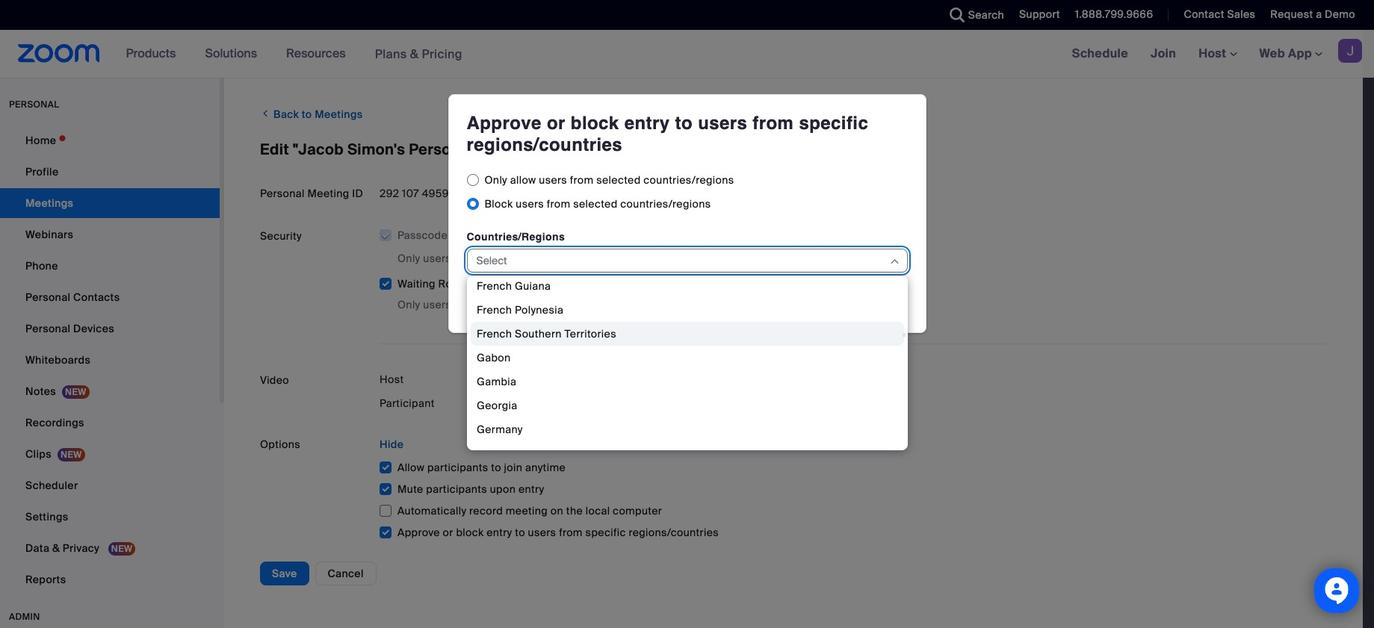 Task type: vqa. For each thing, say whether or not it's contained in the screenshot.
&
yes



Task type: locate. For each thing, give the bounding box(es) containing it.
link
[[554, 252, 572, 266]]

approve down automatically
[[398, 527, 440, 540]]

1 vertical spatial only
[[398, 252, 421, 266]]

only down waiting
[[398, 299, 421, 312]]

the for host
[[517, 299, 534, 312]]

0 vertical spatial countries/regions
[[644, 174, 735, 187]]

approve or block entry to users from specific regions/countries
[[467, 113, 869, 156], [398, 527, 719, 540]]

participants up mute participants upon entry
[[428, 461, 489, 475]]

can
[[641, 252, 660, 266], [562, 299, 581, 312]]

2 vertical spatial french
[[477, 328, 512, 341]]

simon's
[[348, 140, 405, 159]]

292 107 4959
[[380, 187, 449, 200]]

1 horizontal spatial &
[[410, 46, 419, 62]]

admitted
[[454, 299, 500, 312]]

0 vertical spatial meeting
[[477, 140, 538, 159]]

or inside dialog
[[547, 113, 566, 134]]

join up the upon on the left bottom of page
[[504, 461, 523, 475]]

107
[[402, 187, 419, 200]]

on down gabon
[[499, 374, 512, 387]]

Countries/Regions,Select text field
[[477, 250, 885, 272]]

only inside 'approve or block entry to users from specific regions/countries' dialog
[[485, 174, 508, 187]]

join up territories
[[583, 299, 602, 312]]

block inside dialog
[[571, 113, 620, 134]]

0 horizontal spatial approve
[[398, 527, 440, 540]]

1 horizontal spatial meeting
[[477, 140, 538, 159]]

2 french from the top
[[477, 304, 512, 317]]

2 vertical spatial or
[[443, 527, 454, 540]]

0 horizontal spatial &
[[52, 542, 60, 556]]

personal up the whiteboards
[[25, 322, 71, 336]]

meeting
[[477, 140, 538, 159], [308, 187, 350, 200]]

product information navigation
[[115, 30, 474, 79]]

hide button
[[380, 433, 404, 457]]

& right data
[[52, 542, 60, 556]]

only up waiting
[[398, 252, 421, 266]]

& inside personal menu menu
[[52, 542, 60, 556]]

privacy
[[63, 542, 99, 556]]

banner
[[0, 30, 1375, 79]]

meeting up allow
[[477, 140, 538, 159]]

personal
[[9, 99, 59, 111]]

0 vertical spatial regions/countries
[[467, 135, 623, 156]]

on for host
[[499, 374, 512, 387]]

edit "jacob simon's personal meeting room"
[[260, 140, 590, 159]]

on down gambia
[[499, 398, 512, 411]]

scheduler link
[[0, 471, 220, 501]]

option group
[[467, 168, 908, 216]]

personal down "phone"
[[25, 291, 71, 304]]

only for only allow users from selected countries/regions
[[485, 174, 508, 187]]

2 vertical spatial join
[[504, 461, 523, 475]]

french
[[477, 280, 512, 293], [477, 304, 512, 317], [477, 328, 512, 341]]

passcode
[[588, 252, 638, 266]]

join right the "passcode"
[[663, 252, 681, 266]]

personal devices
[[25, 322, 114, 336]]

cancel button
[[315, 562, 377, 586]]

2 horizontal spatial join
[[663, 252, 681, 266]]

zoom logo image
[[18, 44, 100, 63]]

personal up security
[[260, 187, 305, 200]]

0 vertical spatial only
[[485, 174, 508, 187]]

users inside approve or block entry to users from specific regions/countries
[[698, 113, 748, 134]]

room
[[439, 278, 469, 291]]

0 vertical spatial entry
[[625, 113, 670, 134]]

host
[[537, 299, 559, 312]]

& for pricing
[[410, 46, 419, 62]]

1 vertical spatial entry
[[519, 483, 545, 497]]

1 horizontal spatial or
[[547, 113, 566, 134]]

1 horizontal spatial block
[[571, 113, 620, 134]]

notes link
[[0, 377, 220, 407]]

2 vertical spatial only
[[398, 299, 421, 312]]

french up by
[[477, 280, 512, 293]]

personal contacts link
[[0, 283, 220, 313]]

the for invite
[[505, 252, 521, 266]]

personal inside "link"
[[25, 322, 71, 336]]

contact sales
[[1185, 7, 1256, 21]]

on left local
[[551, 505, 564, 518]]

0 vertical spatial &
[[410, 46, 419, 62]]

scheduler
[[25, 479, 78, 493]]

selected up block users from selected countries/regions
[[597, 174, 641, 187]]

plans & pricing link
[[375, 46, 463, 62], [375, 46, 463, 62]]

1 vertical spatial block
[[456, 527, 484, 540]]

2 horizontal spatial entry
[[625, 113, 670, 134]]

approve or block entry to users from specific regions/countries up only allow users from selected countries/regions
[[467, 113, 869, 156]]

1 vertical spatial meeting
[[308, 187, 350, 200]]

schedule
[[1073, 46, 1129, 61]]

selected down only allow users from selected countries/regions
[[574, 197, 618, 211]]

0 vertical spatial join
[[663, 252, 681, 266]]

polynesia
[[515, 304, 564, 317]]

block down record
[[456, 527, 484, 540]]

1 horizontal spatial specific
[[800, 113, 869, 134]]

gabon
[[477, 352, 511, 365]]

hide
[[380, 438, 404, 452]]

2 horizontal spatial or
[[575, 252, 585, 266]]

"jacob
[[293, 140, 344, 159]]

1 vertical spatial approve
[[398, 527, 440, 540]]

regions/countries
[[467, 135, 623, 156], [629, 527, 719, 540]]

personal meeting id
[[260, 187, 364, 200]]

allow participants to join       anytime
[[398, 461, 566, 475]]

option group containing only allow users from selected countries/regions
[[467, 168, 908, 216]]

or right link
[[575, 252, 585, 266]]

profile
[[25, 165, 59, 179]]

selected
[[597, 174, 641, 187], [574, 197, 618, 211]]

0 vertical spatial on
[[499, 374, 512, 387]]

1 horizontal spatial meeting
[[624, 299, 666, 312]]

users
[[698, 113, 748, 134], [539, 174, 568, 187], [516, 197, 544, 211], [423, 252, 452, 266], [423, 299, 452, 312], [528, 527, 557, 540]]

request a demo link
[[1260, 0, 1375, 30], [1271, 7, 1356, 21]]

on
[[499, 374, 512, 387], [499, 398, 512, 411], [551, 505, 564, 518]]

0 horizontal spatial join
[[504, 461, 523, 475]]

french up gabon
[[477, 328, 512, 341]]

& right plans
[[410, 46, 419, 62]]

french down the french guiana
[[477, 304, 512, 317]]

1 vertical spatial or
[[575, 252, 585, 266]]

1 horizontal spatial can
[[641, 252, 660, 266]]

approve inside approve or block entry to users from specific regions/countries
[[467, 113, 542, 134]]

1 vertical spatial french
[[477, 304, 512, 317]]

settings
[[25, 511, 68, 524]]

or down automatically
[[443, 527, 454, 540]]

1 vertical spatial on
[[499, 398, 512, 411]]

0 horizontal spatial block
[[456, 527, 484, 540]]

participants up automatically
[[426, 483, 487, 497]]

0 vertical spatial specific
[[800, 113, 869, 134]]

0 vertical spatial approve
[[467, 113, 542, 134]]

block users from selected countries/regions
[[485, 197, 711, 211]]

plans
[[375, 46, 407, 62]]

approve up allow
[[467, 113, 542, 134]]

meeting left id
[[308, 187, 350, 200]]

regions/countries up allow
[[467, 135, 623, 156]]

0 vertical spatial block
[[571, 113, 620, 134]]

1 vertical spatial countries/regions
[[621, 197, 711, 211]]

by
[[503, 299, 515, 312]]

invite
[[524, 252, 552, 266]]

0 horizontal spatial regions/countries
[[467, 135, 623, 156]]

0 horizontal spatial can
[[562, 299, 581, 312]]

entry up automatically record meeting on the local computer in the left of the page
[[519, 483, 545, 497]]

anytime
[[526, 461, 566, 475]]

can right the "passcode"
[[641, 252, 660, 266]]

&
[[410, 46, 419, 62], [52, 542, 60, 556]]

territories
[[565, 328, 616, 341]]

approve or block entry to users from specific regions/countries down automatically record meeting on the local computer in the left of the page
[[398, 527, 719, 540]]

only up block
[[485, 174, 508, 187]]

waiting room
[[398, 278, 469, 291]]

1 horizontal spatial join
[[583, 299, 602, 312]]

clips
[[25, 448, 52, 461]]

recordings link
[[0, 408, 220, 438]]

1 french from the top
[[477, 280, 512, 293]]

3 french from the top
[[477, 328, 512, 341]]

0 horizontal spatial specific
[[586, 527, 626, 540]]

0 vertical spatial french
[[477, 280, 512, 293]]

passcode
[[398, 229, 448, 242]]

plans & pricing
[[375, 46, 463, 62]]

personal for personal devices
[[25, 322, 71, 336]]

automatically
[[398, 505, 467, 518]]

0 vertical spatial approve or block entry to users from specific regions/countries
[[467, 113, 869, 156]]

or
[[547, 113, 566, 134], [575, 252, 585, 266], [443, 527, 454, 540]]

record
[[470, 505, 503, 518]]

1 vertical spatial specific
[[586, 527, 626, 540]]

1.888.799.9666 button
[[1065, 0, 1158, 30], [1076, 7, 1154, 21]]

participants
[[428, 461, 489, 475], [426, 483, 487, 497]]

room"
[[542, 140, 590, 159]]

the for local
[[567, 505, 583, 518]]

contact
[[1185, 7, 1225, 21]]

0 vertical spatial can
[[641, 252, 660, 266]]

1 horizontal spatial regions/countries
[[629, 527, 719, 540]]

personal up 4959
[[409, 140, 474, 159]]

back
[[274, 108, 299, 121]]

0 vertical spatial meeting
[[703, 252, 745, 266]]

0 vertical spatial selected
[[597, 174, 641, 187]]

entry up only allow users from selected countries/regions
[[625, 113, 670, 134]]

& inside product information navigation
[[410, 46, 419, 62]]

entry
[[625, 113, 670, 134], [519, 483, 545, 497], [487, 527, 513, 540]]

back to meetings link
[[260, 102, 363, 126]]

banner containing schedule
[[0, 30, 1375, 79]]

reports
[[25, 573, 66, 587]]

1 horizontal spatial approve
[[467, 113, 542, 134]]

only allow users from selected countries/regions
[[485, 174, 735, 187]]

0 vertical spatial or
[[547, 113, 566, 134]]

personal for personal meeting id
[[260, 187, 305, 200]]

1 vertical spatial &
[[52, 542, 60, 556]]

support
[[1020, 7, 1061, 21]]

2 vertical spatial meeting
[[506, 505, 548, 518]]

or up room"
[[547, 113, 566, 134]]

entry down record
[[487, 527, 513, 540]]

0 horizontal spatial entry
[[487, 527, 513, 540]]

0 vertical spatial participants
[[428, 461, 489, 475]]

webinars link
[[0, 220, 220, 250]]

left image
[[260, 106, 271, 121]]

to inside approve or block entry to users from specific regions/countries
[[676, 113, 693, 134]]

join link
[[1140, 30, 1188, 78]]

regions/countries down computer
[[629, 527, 719, 540]]

participants for allow
[[428, 461, 489, 475]]

1 vertical spatial can
[[562, 299, 581, 312]]

can right host
[[562, 299, 581, 312]]

request a demo
[[1271, 7, 1356, 21]]

save
[[272, 568, 297, 581]]

meeting
[[703, 252, 745, 266], [624, 299, 666, 312], [506, 505, 548, 518]]

id
[[352, 187, 364, 200]]

1 vertical spatial participants
[[426, 483, 487, 497]]

block up room"
[[571, 113, 620, 134]]



Task type: describe. For each thing, give the bounding box(es) containing it.
1 vertical spatial meeting
[[624, 299, 666, 312]]

countries/regions
[[467, 231, 565, 243]]

french southern territories
[[477, 328, 616, 341]]

request
[[1271, 7, 1314, 21]]

a
[[1317, 7, 1323, 21]]

notes
[[25, 385, 56, 399]]

only users who have the invite link or passcode can join the meeting
[[398, 252, 745, 266]]

allow
[[398, 461, 425, 475]]

contact sales link up join on the top right of page
[[1173, 0, 1260, 30]]

video
[[260, 374, 289, 387]]

devices
[[73, 322, 114, 336]]

1 vertical spatial regions/countries
[[629, 527, 719, 540]]

germany
[[477, 423, 523, 437]]

have
[[478, 252, 502, 266]]

reports link
[[0, 565, 220, 595]]

only for only users who have the invite link or passcode can join the meeting
[[398, 252, 421, 266]]

2 horizontal spatial meeting
[[703, 252, 745, 266]]

profile link
[[0, 157, 220, 187]]

whiteboards link
[[0, 345, 220, 375]]

data & privacy link
[[0, 534, 220, 564]]

meetings
[[315, 108, 363, 121]]

home link
[[0, 126, 220, 156]]

on for participant
[[499, 398, 512, 411]]

options
[[260, 438, 301, 452]]

participant
[[380, 397, 435, 410]]

personal for personal contacts
[[25, 291, 71, 304]]

from inside approve or block entry to users from specific regions/countries
[[753, 113, 794, 134]]

1 horizontal spatial entry
[[519, 483, 545, 497]]

block
[[485, 197, 513, 211]]

contacts
[[73, 291, 120, 304]]

approve or block entry to users from specific regions/countries dialog
[[448, 94, 927, 458]]

0 horizontal spatial meeting
[[506, 505, 548, 518]]

0 horizontal spatial or
[[443, 527, 454, 540]]

data & privacy
[[25, 542, 102, 556]]

georgia
[[477, 399, 517, 413]]

who
[[454, 252, 475, 266]]

only for only users admitted by the host can join the meeting
[[398, 299, 421, 312]]

demo
[[1326, 7, 1356, 21]]

personal devices link
[[0, 314, 220, 344]]

or inside security group
[[575, 252, 585, 266]]

guiana
[[515, 280, 551, 293]]

specific inside approve or block entry to users from specific regions/countries
[[800, 113, 869, 134]]

local
[[586, 505, 610, 518]]

admin
[[9, 612, 40, 624]]

back to meetings
[[271, 108, 363, 121]]

waiting
[[398, 278, 436, 291]]

only users admitted by the host can join the meeting
[[398, 299, 666, 312]]

1 vertical spatial approve or block entry to users from specific regions/countries
[[398, 527, 719, 540]]

personal menu menu
[[0, 126, 220, 597]]

entry inside dialog
[[625, 113, 670, 134]]

french guiana
[[477, 280, 551, 293]]

approve or block entry to users from specific regions/countries inside dialog
[[467, 113, 869, 156]]

1.888.799.9666
[[1076, 7, 1154, 21]]

0 horizontal spatial meeting
[[308, 187, 350, 200]]

gambia
[[477, 375, 516, 389]]

regions/countries inside dialog
[[467, 135, 623, 156]]

data
[[25, 542, 49, 556]]

settings link
[[0, 502, 220, 532]]

1 vertical spatial selected
[[574, 197, 618, 211]]

schedule link
[[1061, 30, 1140, 78]]

automatically record meeting on the local computer
[[398, 505, 663, 518]]

clips link
[[0, 440, 220, 470]]

mute
[[398, 483, 424, 497]]

mute participants upon entry
[[398, 483, 545, 497]]

hide options image
[[889, 256, 901, 268]]

& for privacy
[[52, 542, 60, 556]]

personal contacts
[[25, 291, 120, 304]]

french for french guiana
[[477, 280, 512, 293]]

phone link
[[0, 251, 220, 281]]

french for french southern territories
[[477, 328, 512, 341]]

4959
[[422, 187, 449, 200]]

meetings navigation
[[1061, 30, 1375, 79]]

french for french polynesia
[[477, 304, 512, 317]]

french polynesia
[[477, 304, 564, 317]]

webinars
[[25, 228, 73, 242]]

contact sales link up meetings navigation
[[1185, 7, 1256, 21]]

allow
[[510, 174, 537, 187]]

southern
[[515, 328, 562, 341]]

2 vertical spatial entry
[[487, 527, 513, 540]]

cancel
[[328, 568, 364, 581]]

2 vertical spatial on
[[551, 505, 564, 518]]

sales
[[1228, 7, 1256, 21]]

security group
[[380, 224, 1328, 313]]

participants for mute
[[426, 483, 487, 497]]

save button
[[260, 562, 309, 586]]

option group inside 'approve or block entry to users from specific regions/countries' dialog
[[467, 168, 908, 216]]

pricing
[[422, 46, 463, 62]]

recordings
[[25, 416, 84, 430]]

home
[[25, 134, 56, 147]]

join
[[1151, 46, 1177, 61]]

security
[[260, 230, 302, 243]]

computer
[[613, 505, 663, 518]]

1 vertical spatial join
[[583, 299, 602, 312]]



